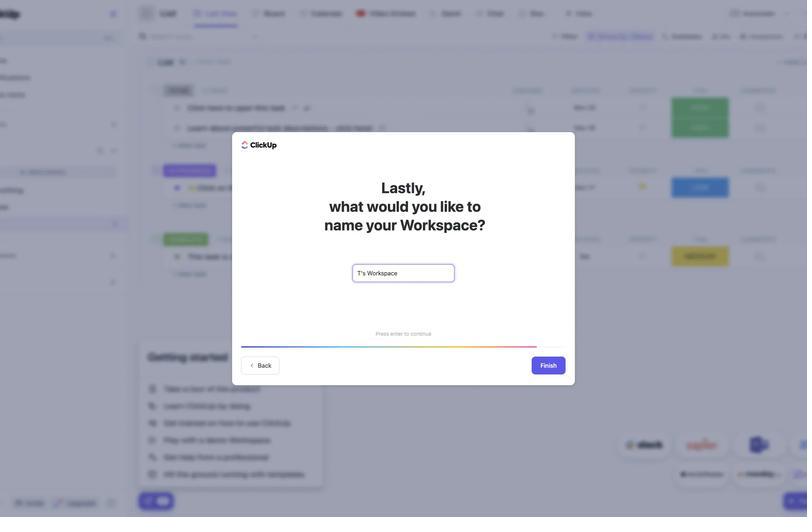 Task type: locate. For each thing, give the bounding box(es) containing it.
finish button
[[532, 357, 566, 375]]

0 vertical spatial to
[[467, 197, 481, 215]]

would
[[367, 197, 409, 215]]

to right like
[[467, 197, 481, 215]]

your
[[366, 216, 397, 234]]

0 horizontal spatial to
[[405, 331, 409, 337]]

clickup logo image
[[242, 141, 277, 150]]

to right enter at the left of page
[[405, 331, 409, 337]]

press
[[376, 331, 389, 337]]

you
[[412, 197, 437, 215]]

to
[[467, 197, 481, 215], [405, 331, 409, 337]]

what
[[329, 197, 364, 215]]

to inside lastly, what would you like to name your workspace?
[[467, 197, 481, 215]]

like
[[441, 197, 464, 215]]

name
[[325, 216, 363, 234]]

1 horizontal spatial to
[[467, 197, 481, 215]]

press enter to continue
[[376, 331, 432, 337]]

back button
[[241, 357, 280, 375]]

1 vertical spatial to
[[405, 331, 409, 337]]



Task type: describe. For each thing, give the bounding box(es) containing it.
lastly, what would you like to name your workspace?
[[322, 179, 486, 234]]

Tyler Black's Workspace field
[[353, 265, 455, 282]]

back
[[258, 363, 272, 369]]

lastly,
[[382, 179, 426, 196]]

enter
[[391, 331, 403, 337]]

workspace?
[[400, 216, 486, 234]]

finish
[[541, 363, 557, 369]]

continue
[[411, 331, 432, 337]]



Task type: vqa. For each thing, say whether or not it's contained in the screenshot.
clickup logo at top left
yes



